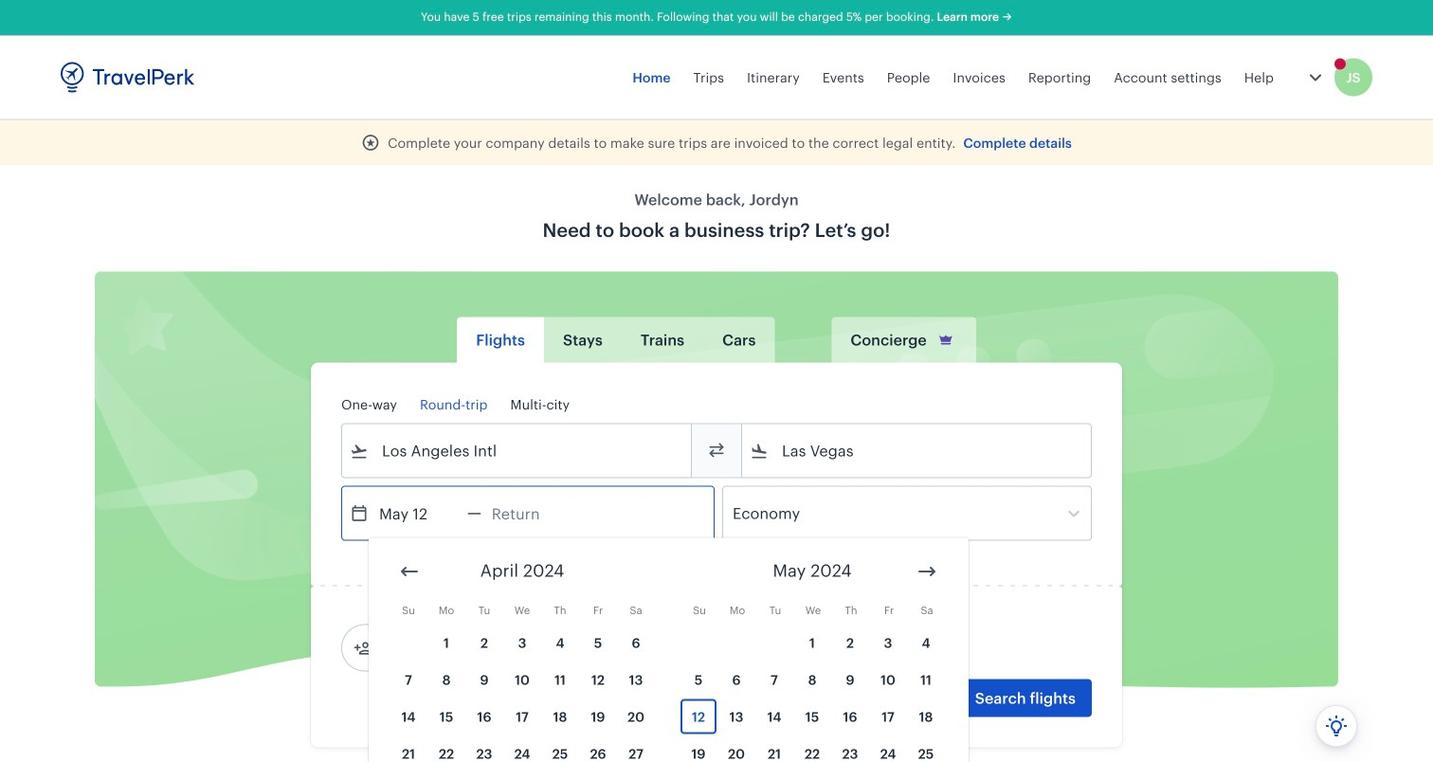 Task type: locate. For each thing, give the bounding box(es) containing it.
Return text field
[[481, 487, 580, 540]]

To search field
[[769, 436, 1067, 466]]

Add first traveler search field
[[373, 633, 570, 663]]

From search field
[[369, 436, 667, 466]]



Task type: describe. For each thing, give the bounding box(es) containing it.
move backward to switch to the previous month. image
[[398, 560, 421, 583]]

move forward to switch to the next month. image
[[916, 560, 939, 583]]

calendar application
[[369, 538, 1434, 762]]

Depart text field
[[369, 487, 467, 540]]



